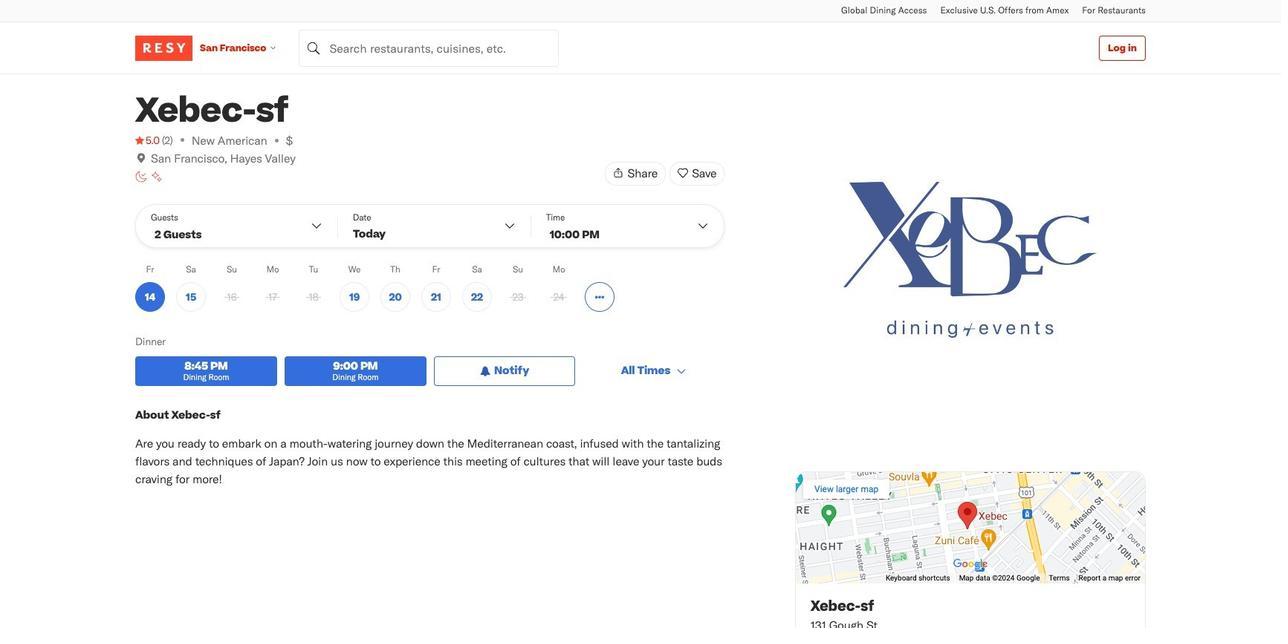 Task type: locate. For each thing, give the bounding box(es) containing it.
None field
[[299, 29, 559, 67]]

5.0 out of 5 stars image
[[135, 133, 160, 148]]



Task type: vqa. For each thing, say whether or not it's contained in the screenshot.
the Search restaurants, cuisines, etc. text field
yes



Task type: describe. For each thing, give the bounding box(es) containing it.
Search restaurants, cuisines, etc. text field
[[299, 29, 559, 67]]



